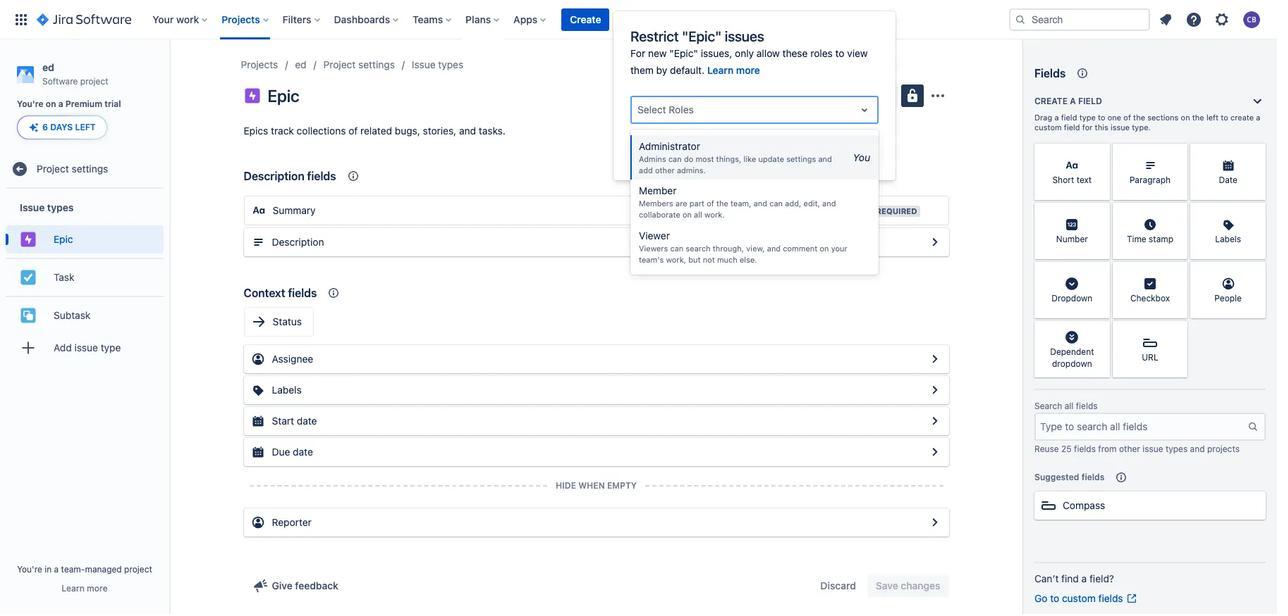 Task type: describe. For each thing, give the bounding box(es) containing it.
edit workflow button
[[804, 85, 898, 107]]

due date button
[[244, 439, 949, 467]]

a right the create
[[1256, 113, 1261, 122]]

more information image for dependent dropdown
[[1092, 323, 1108, 340]]

sections
[[1148, 113, 1179, 122]]

no restrictions image
[[904, 87, 921, 104]]

labels inside 'button'
[[272, 384, 302, 396]]

team-
[[61, 565, 85, 575]]

trial
[[105, 99, 121, 109]]

much
[[717, 255, 738, 264]]

for
[[1082, 123, 1093, 132]]

0 horizontal spatial project settings
[[37, 163, 108, 175]]

fields right 25
[[1074, 444, 1096, 455]]

sidebar navigation image
[[154, 56, 185, 85]]

drag a field type to one of the sections on the left to create a custom field for this issue type.
[[1035, 113, 1261, 132]]

1 horizontal spatial learn more button
[[707, 63, 760, 78]]

roles
[[810, 47, 833, 59]]

add issue type
[[54, 342, 121, 354]]

create
[[1231, 113, 1254, 122]]

more information about the suggested fields image
[[1113, 470, 1130, 487]]

context fields
[[244, 287, 317, 300]]

your
[[153, 13, 174, 25]]

drag
[[1035, 113, 1052, 122]]

fields up 'status'
[[288, 287, 317, 300]]

search image
[[1015, 14, 1026, 25]]

restrict "epic" issues for new "epic" issues, only allow these roles to view them by default.
[[631, 28, 868, 76]]

epic inside 'link'
[[54, 233, 73, 245]]

fields right search
[[1076, 401, 1098, 412]]

and left tasks.
[[459, 125, 476, 137]]

paragraph
[[1130, 175, 1171, 186]]

required
[[876, 207, 917, 216]]

of inside drag a field type to one of the sections on the left to create a custom field for this issue type.
[[1124, 113, 1131, 122]]

1 vertical spatial of
[[349, 125, 358, 137]]

0 horizontal spatial settings
[[72, 163, 108, 175]]

due date
[[272, 446, 313, 458]]

discard
[[820, 580, 856, 592]]

1 horizontal spatial the
[[1133, 113, 1145, 122]]

more information image for labels
[[1248, 205, 1265, 221]]

more for learn more button to the right
[[736, 64, 760, 76]]

status
[[273, 316, 302, 328]]

a down more information about the fields icon
[[1070, 96, 1076, 106]]

this
[[1095, 123, 1109, 132]]

0 horizontal spatial project
[[37, 163, 69, 175]]

plans
[[466, 13, 491, 25]]

edit workflow
[[827, 90, 890, 102]]

people
[[1215, 294, 1242, 304]]

feedback
[[295, 580, 338, 592]]

fields up "summary"
[[307, 170, 336, 183]]

like
[[744, 154, 756, 164]]

2 vertical spatial field
[[1064, 123, 1080, 132]]

comment
[[783, 244, 818, 253]]

open field configuration image for labels
[[926, 382, 943, 399]]

epics track collections of related bugs, stories, and tasks.
[[244, 125, 506, 137]]

restrict
[[631, 28, 679, 44]]

types for group on the left containing issue types
[[47, 202, 74, 214]]

description button
[[244, 229, 949, 257]]

primary element
[[8, 0, 1009, 39]]

work.
[[705, 210, 725, 219]]

add issue type image
[[20, 340, 37, 357]]

appswitcher icon image
[[13, 11, 30, 28]]

when
[[578, 481, 605, 492]]

on inside viewer viewers can search through, view, and comment on your team's work, but not much else.
[[820, 244, 829, 253]]

more information image for dropdown
[[1092, 264, 1108, 281]]

add
[[54, 342, 72, 354]]

in
[[45, 565, 52, 575]]

search
[[686, 244, 711, 253]]

of inside member members are part of the team, and can add, edit, and collaborate on all work.
[[707, 199, 714, 208]]

1 horizontal spatial settings
[[358, 59, 395, 71]]

description fields
[[244, 170, 336, 183]]

on up 6
[[46, 99, 56, 109]]

summary
[[273, 205, 316, 217]]

edit
[[827, 90, 845, 102]]

projects for 'projects' 'link'
[[241, 59, 278, 71]]

settings inside administrator admins can do most things, like update settings and add other admins.
[[786, 154, 816, 164]]

fields left the more information about the suggested fields icon
[[1082, 473, 1105, 483]]

issues
[[725, 28, 764, 44]]

the inside member members are part of the team, and can add, edit, and collaborate on all work.
[[717, 199, 728, 208]]

1 horizontal spatial learn more
[[707, 64, 760, 76]]

number
[[1056, 234, 1088, 245]]

help image
[[1186, 11, 1202, 28]]

part
[[690, 199, 705, 208]]

related
[[360, 125, 392, 137]]

projects for projects 'popup button'
[[222, 13, 260, 25]]

admins.
[[677, 166, 706, 175]]

members
[[639, 199, 673, 208]]

to right left
[[1221, 113, 1228, 122]]

can for administrator
[[668, 154, 682, 164]]

0 vertical spatial issue
[[412, 59, 436, 71]]

tasks.
[[479, 125, 506, 137]]

create for create a field
[[1035, 96, 1068, 106]]

projects button
[[217, 8, 274, 31]]

stories,
[[423, 125, 456, 137]]

but
[[688, 255, 701, 264]]

fields inside "link"
[[1098, 593, 1123, 605]]

and left "projects"
[[1190, 444, 1205, 455]]

premium
[[65, 99, 102, 109]]

create for create
[[570, 13, 601, 25]]

dashboards
[[334, 13, 390, 25]]

edit,
[[804, 199, 820, 208]]

filters button
[[278, 8, 326, 31]]

1 vertical spatial issue types
[[20, 202, 74, 214]]

go to custom fields link
[[1035, 592, 1137, 607]]

more information about the context fields image for context fields
[[325, 285, 342, 302]]

a down software
[[58, 99, 63, 109]]

project inside ed software project
[[80, 76, 108, 87]]

date for due date
[[293, 446, 313, 458]]

viewer viewers can search through, view, and comment on your team's work, but not much else.
[[639, 230, 848, 264]]

for
[[631, 47, 645, 59]]

more options image
[[929, 87, 946, 104]]

reuse
[[1035, 444, 1059, 455]]

1 vertical spatial project settings link
[[6, 155, 164, 184]]

bugs,
[[395, 125, 420, 137]]

to inside "link"
[[1050, 593, 1059, 605]]

viewers
[[639, 244, 668, 253]]

more information about the context fields image for description fields
[[345, 168, 362, 185]]

work
[[176, 13, 199, 25]]

select
[[638, 104, 666, 116]]

field for drag
[[1061, 113, 1077, 122]]

create a field
[[1035, 96, 1102, 106]]

start date button
[[244, 408, 949, 436]]

0 vertical spatial "epic"
[[682, 28, 722, 44]]

one
[[1108, 113, 1121, 122]]

settings image
[[1214, 11, 1231, 28]]

learn for the bottommost learn more button
[[62, 584, 85, 595]]

url
[[1142, 353, 1159, 364]]

team,
[[731, 199, 751, 208]]

all inside member members are part of the team, and can add, edit, and collaborate on all work.
[[694, 210, 702, 219]]

open field configuration image for reporter
[[926, 515, 943, 532]]

this link will be opened in a new tab image
[[1126, 594, 1137, 605]]

task link
[[6, 264, 164, 292]]

add
[[639, 166, 653, 175]]

give feedback
[[272, 580, 338, 592]]

dropdown
[[1052, 359, 1092, 370]]

collaborate
[[639, 210, 680, 219]]

more information image for date
[[1248, 145, 1265, 162]]

reuse 25 fields from other issue types and projects
[[1035, 444, 1240, 455]]

1 horizontal spatial project
[[124, 565, 152, 575]]

labels button
[[244, 377, 949, 405]]

can inside member members are part of the team, and can add, edit, and collaborate on all work.
[[770, 199, 783, 208]]

1 vertical spatial all
[[1065, 401, 1074, 412]]



Task type: vqa. For each thing, say whether or not it's contained in the screenshot.
Done status
no



Task type: locate. For each thing, give the bounding box(es) containing it.
you're for you're on a premium trial
[[17, 99, 43, 109]]

more information about the context fields image right 'context fields'
[[325, 285, 342, 302]]

0 vertical spatial projects
[[222, 13, 260, 25]]

0 vertical spatial all
[[694, 210, 702, 219]]

labels up 'start'
[[272, 384, 302, 396]]

0 vertical spatial type
[[1080, 113, 1096, 122]]

open field configuration image
[[926, 234, 943, 251], [926, 382, 943, 399], [926, 413, 943, 430], [926, 444, 943, 461], [926, 515, 943, 532]]

more information about the fields image
[[1074, 65, 1091, 82]]

custom inside the go to custom fields "link"
[[1062, 593, 1096, 605]]

you're left in
[[17, 565, 42, 575]]

issues,
[[701, 47, 732, 59]]

0 vertical spatial more
[[736, 64, 760, 76]]

open field configuration image
[[926, 351, 943, 368]]

project settings
[[323, 59, 395, 71], [37, 163, 108, 175]]

settings right update
[[786, 154, 816, 164]]

0 horizontal spatial issue types
[[20, 202, 74, 214]]

the up work.
[[717, 199, 728, 208]]

1 horizontal spatial project settings
[[323, 59, 395, 71]]

type inside drag a field type to one of the sections on the left to create a custom field for this issue type.
[[1080, 113, 1096, 122]]

Type to search all fields text field
[[1036, 415, 1248, 440]]

more down only
[[736, 64, 760, 76]]

and right "team,"
[[754, 199, 767, 208]]

1 horizontal spatial issue
[[412, 59, 436, 71]]

you
[[853, 151, 870, 163]]

allow
[[757, 47, 780, 59]]

can't find a field?
[[1035, 573, 1114, 585]]

1 vertical spatial more
[[87, 584, 108, 595]]

left
[[75, 122, 96, 133]]

5 open field configuration image from the top
[[926, 515, 943, 532]]

ed right 'projects' 'link'
[[295, 59, 307, 71]]

default.
[[670, 64, 705, 76]]

teams button
[[408, 8, 457, 31]]

type
[[1080, 113, 1096, 122], [101, 342, 121, 354]]

issue down one
[[1111, 123, 1130, 132]]

group
[[6, 189, 164, 371]]

1 vertical spatial can
[[770, 199, 783, 208]]

add,
[[785, 199, 801, 208]]

date
[[1219, 175, 1238, 186]]

group containing issue types
[[6, 189, 164, 371]]

types down teams dropdown button
[[438, 59, 463, 71]]

description for description
[[272, 236, 324, 248]]

learn for learn more button to the right
[[707, 64, 734, 76]]

search all fields
[[1035, 401, 1098, 412]]

time stamp
[[1127, 234, 1174, 245]]

more information image for people
[[1248, 264, 1265, 281]]

and inside viewer viewers can search through, view, and comment on your team's work, but not much else.
[[767, 244, 781, 253]]

issue up epic 'link'
[[20, 202, 45, 214]]

1 vertical spatial learn
[[62, 584, 85, 595]]

project right managed
[[124, 565, 152, 575]]

more information about the context fields image
[[345, 168, 362, 185], [325, 285, 342, 302]]

2 horizontal spatial settings
[[786, 154, 816, 164]]

date for start date
[[297, 415, 317, 427]]

0 horizontal spatial labels
[[272, 384, 302, 396]]

the left left
[[1192, 113, 1204, 122]]

1 horizontal spatial learn
[[707, 64, 734, 76]]

1 vertical spatial learn more
[[62, 584, 108, 595]]

issue down teams
[[412, 59, 436, 71]]

a right drag
[[1055, 113, 1059, 122]]

issue
[[1111, 123, 1130, 132], [74, 342, 98, 354], [1143, 444, 1163, 455]]

can left do at the top of page
[[668, 154, 682, 164]]

description up "summary"
[[244, 170, 304, 183]]

more for the bottommost learn more button
[[87, 584, 108, 595]]

learn
[[707, 64, 734, 76], [62, 584, 85, 595]]

can inside administrator admins can do most things, like update settings and add other admins.
[[668, 154, 682, 164]]

field for create
[[1078, 96, 1102, 106]]

1 horizontal spatial more information about the context fields image
[[345, 168, 362, 185]]

1 vertical spatial more information about the context fields image
[[325, 285, 342, 302]]

issue types down teams dropdown button
[[412, 59, 463, 71]]

0 horizontal spatial epic
[[54, 233, 73, 245]]

all down 'part'
[[694, 210, 702, 219]]

open field configuration image for start date
[[926, 413, 943, 430]]

issue types up epic 'link'
[[20, 202, 74, 214]]

open field configuration image for due date
[[926, 444, 943, 461]]

0 vertical spatial issue types
[[412, 59, 463, 71]]

0 vertical spatial you're
[[17, 99, 43, 109]]

on left your
[[820, 244, 829, 253]]

projects up 'projects' 'link'
[[222, 13, 260, 25]]

suggested fields
[[1035, 473, 1105, 483]]

on down are
[[683, 210, 692, 219]]

1 horizontal spatial labels
[[1215, 234, 1241, 245]]

0 horizontal spatial all
[[694, 210, 702, 219]]

0 horizontal spatial project settings link
[[6, 155, 164, 184]]

epic up 'task'
[[54, 233, 73, 245]]

0 vertical spatial can
[[668, 154, 682, 164]]

stamp
[[1149, 234, 1174, 245]]

1 vertical spatial description
[[272, 236, 324, 248]]

more information image for time stamp
[[1170, 205, 1186, 221]]

filters
[[283, 13, 311, 25]]

projects up issue type icon
[[241, 59, 278, 71]]

fields left this link will be opened in a new tab image
[[1098, 593, 1123, 605]]

1 vertical spatial type
[[101, 342, 121, 354]]

0 vertical spatial issue
[[1111, 123, 1130, 132]]

0 vertical spatial of
[[1124, 113, 1131, 122]]

can left add,
[[770, 199, 783, 208]]

them
[[631, 64, 654, 76]]

on right sections
[[1181, 113, 1190, 122]]

description for description fields
[[244, 170, 304, 183]]

issue inside button
[[74, 342, 98, 354]]

these
[[783, 47, 808, 59]]

of right one
[[1124, 113, 1131, 122]]

settings down dashboards popup button
[[358, 59, 395, 71]]

settings
[[358, 59, 395, 71], [786, 154, 816, 164], [72, 163, 108, 175]]

only
[[735, 47, 754, 59]]

field down the create a field
[[1061, 113, 1077, 122]]

context
[[244, 287, 285, 300]]

0 horizontal spatial other
[[655, 166, 675, 175]]

type inside button
[[101, 342, 121, 354]]

new
[[648, 47, 667, 59]]

hide
[[556, 481, 576, 492]]

issue inside drag a field type to one of the sections on the left to create a custom field for this issue type.
[[1111, 123, 1130, 132]]

0 vertical spatial learn
[[707, 64, 734, 76]]

can inside viewer viewers can search through, view, and comment on your team's work, but not much else.
[[670, 244, 684, 253]]

2 horizontal spatial the
[[1192, 113, 1204, 122]]

1 vertical spatial create
[[1035, 96, 1068, 106]]

project down 6 days left dropdown button
[[37, 163, 69, 175]]

open image
[[856, 102, 873, 118]]

1 horizontal spatial of
[[707, 199, 714, 208]]

more down managed
[[87, 584, 108, 595]]

create inside 'button'
[[570, 13, 601, 25]]

issue down type to search all fields text field
[[1143, 444, 1163, 455]]

description
[[244, 170, 304, 183], [272, 236, 324, 248]]

ed up software
[[42, 61, 54, 73]]

description inside button
[[272, 236, 324, 248]]

other right from
[[1119, 444, 1140, 455]]

and inside administrator admins can do most things, like update settings and add other admins.
[[818, 154, 832, 164]]

more information image
[[1092, 145, 1108, 162], [1092, 205, 1108, 221], [1092, 264, 1108, 281], [1170, 264, 1186, 281], [1248, 264, 1265, 281], [1092, 323, 1108, 340]]

1 vertical spatial other
[[1119, 444, 1140, 455]]

field left for
[[1064, 123, 1080, 132]]

more information image for number
[[1092, 205, 1108, 221]]

open field configuration image inside the "start date" button
[[926, 413, 943, 430]]

learn down team-
[[62, 584, 85, 595]]

do
[[684, 154, 693, 164]]

reporter
[[272, 517, 312, 529]]

0 horizontal spatial learn
[[62, 584, 85, 595]]

0 vertical spatial learn more button
[[707, 63, 760, 78]]

more information image for paragraph
[[1170, 145, 1186, 162]]

collections
[[297, 125, 346, 137]]

go
[[1035, 593, 1048, 605]]

1 vertical spatial date
[[293, 446, 313, 458]]

0 vertical spatial project settings
[[323, 59, 395, 71]]

banner containing your work
[[0, 0, 1277, 39]]

6
[[42, 122, 48, 133]]

description down "summary"
[[272, 236, 324, 248]]

on inside member members are part of the team, and can add, edit, and collaborate on all work.
[[683, 210, 692, 219]]

labels
[[1215, 234, 1241, 245], [272, 384, 302, 396]]

date right due
[[293, 446, 313, 458]]

project settings link down the left on the top left
[[6, 155, 164, 184]]

date right 'start'
[[297, 415, 317, 427]]

0 horizontal spatial types
[[47, 202, 74, 214]]

0 vertical spatial project
[[323, 59, 356, 71]]

and right view,
[[767, 244, 781, 253]]

assignee
[[272, 353, 313, 365]]

0 vertical spatial date
[[297, 415, 317, 427]]

more
[[736, 64, 760, 76], [87, 584, 108, 595]]

2 horizontal spatial of
[[1124, 113, 1131, 122]]

ed for ed software project
[[42, 61, 54, 73]]

0 horizontal spatial project
[[80, 76, 108, 87]]

project settings down 6 days left
[[37, 163, 108, 175]]

1 horizontal spatial issue types
[[412, 59, 463, 71]]

ed link
[[295, 56, 307, 73]]

1 open field configuration image from the top
[[926, 234, 943, 251]]

0 vertical spatial description
[[244, 170, 304, 183]]

your profile and settings image
[[1243, 11, 1260, 28]]

1 horizontal spatial types
[[438, 59, 463, 71]]

"epic" up issues, on the top right of page
[[682, 28, 722, 44]]

epic right issue type icon
[[268, 86, 299, 106]]

project settings link down dashboards
[[323, 56, 395, 73]]

checkbox
[[1130, 294, 1170, 304]]

start date
[[272, 415, 317, 427]]

1 vertical spatial labels
[[272, 384, 302, 396]]

1 vertical spatial field
[[1061, 113, 1077, 122]]

2 open field configuration image from the top
[[926, 382, 943, 399]]

more information image for checkbox
[[1170, 264, 1186, 281]]

start
[[272, 415, 294, 427]]

0 vertical spatial create
[[570, 13, 601, 25]]

0 vertical spatial field
[[1078, 96, 1102, 106]]

from
[[1098, 444, 1117, 455]]

projects
[[222, 13, 260, 25], [241, 59, 278, 71]]

custom down can't find a field?
[[1062, 593, 1096, 605]]

project settings link
[[323, 56, 395, 73], [6, 155, 164, 184]]

custom down drag
[[1035, 123, 1062, 132]]

banner
[[0, 0, 1277, 39]]

dependent
[[1050, 347, 1094, 357]]

0 vertical spatial labels
[[1215, 234, 1241, 245]]

short
[[1053, 175, 1074, 186]]

create
[[570, 13, 601, 25], [1035, 96, 1068, 106]]

1 horizontal spatial issue
[[1111, 123, 1130, 132]]

create up drag
[[1035, 96, 1068, 106]]

learn more button down "you're in a team-managed project"
[[62, 584, 108, 595]]

0 vertical spatial epic
[[268, 86, 299, 106]]

learn more down only
[[707, 64, 760, 76]]

1 vertical spatial projects
[[241, 59, 278, 71]]

you're up 6
[[17, 99, 43, 109]]

learn down issues, on the top right of page
[[707, 64, 734, 76]]

1 horizontal spatial type
[[1080, 113, 1096, 122]]

you're in a team-managed project
[[17, 565, 152, 575]]

0 horizontal spatial learn more button
[[62, 584, 108, 595]]

6 days left button
[[18, 117, 106, 139]]

find
[[1062, 573, 1079, 585]]

to right 'go'
[[1050, 593, 1059, 605]]

settings down the left on the top left
[[72, 163, 108, 175]]

projects inside projects 'popup button'
[[222, 13, 260, 25]]

field up for
[[1078, 96, 1102, 106]]

1 horizontal spatial create
[[1035, 96, 1068, 106]]

ed
[[295, 59, 307, 71], [42, 61, 54, 73]]

types up 'epic' group
[[47, 202, 74, 214]]

0 horizontal spatial more
[[87, 584, 108, 595]]

types for issue types link
[[438, 59, 463, 71]]

type up for
[[1080, 113, 1096, 122]]

types down type to search all fields text field
[[1166, 444, 1188, 455]]

4 open field configuration image from the top
[[926, 444, 943, 461]]

0 vertical spatial project
[[80, 76, 108, 87]]

open field configuration image inside reporter button
[[926, 515, 943, 532]]

discard button
[[812, 575, 865, 598]]

and right edit, at top right
[[822, 199, 836, 208]]

types inside group
[[47, 202, 74, 214]]

0 vertical spatial more information about the context fields image
[[345, 168, 362, 185]]

create button
[[562, 8, 610, 31]]

the up type.
[[1133, 113, 1145, 122]]

2 vertical spatial can
[[670, 244, 684, 253]]

type down subtask link
[[101, 342, 121, 354]]

2 horizontal spatial issue
[[1143, 444, 1163, 455]]

learn more button down only
[[707, 63, 760, 78]]

0 vertical spatial other
[[655, 166, 675, 175]]

0 horizontal spatial of
[[349, 125, 358, 137]]

project
[[80, 76, 108, 87], [124, 565, 152, 575]]

more information image for short text
[[1092, 145, 1108, 162]]

ed inside ed software project
[[42, 61, 54, 73]]

you're for you're in a team-managed project
[[17, 565, 42, 575]]

more information image
[[1170, 145, 1186, 162], [1248, 145, 1265, 162], [1170, 205, 1186, 221], [1248, 205, 1265, 221]]

open field configuration image inside due date button
[[926, 444, 943, 461]]

1 vertical spatial project settings
[[37, 163, 108, 175]]

of up work.
[[707, 199, 714, 208]]

the
[[1133, 113, 1145, 122], [1192, 113, 1204, 122], [717, 199, 728, 208]]

project settings down dashboards
[[323, 59, 395, 71]]

0 horizontal spatial the
[[717, 199, 728, 208]]

1 vertical spatial issue
[[20, 202, 45, 214]]

"epic" up default.
[[669, 47, 698, 59]]

to inside restrict "epic" issues for new "epic" issues, only allow these roles to view them by default.
[[835, 47, 845, 59]]

2 horizontal spatial types
[[1166, 444, 1188, 455]]

jira software image
[[37, 11, 131, 28], [37, 11, 131, 28]]

0 horizontal spatial learn more
[[62, 584, 108, 595]]

give
[[272, 580, 293, 592]]

viewer
[[639, 230, 670, 242]]

and left cancel
[[818, 154, 832, 164]]

"epic"
[[682, 28, 722, 44], [669, 47, 698, 59]]

1 vertical spatial types
[[47, 202, 74, 214]]

left
[[1207, 113, 1219, 122]]

dependent dropdown
[[1050, 347, 1094, 370]]

can for viewer
[[670, 244, 684, 253]]

custom
[[1035, 123, 1062, 132], [1062, 593, 1096, 605]]

0 vertical spatial custom
[[1035, 123, 1062, 132]]

2 vertical spatial types
[[1166, 444, 1188, 455]]

1 you're from the top
[[17, 99, 43, 109]]

0 vertical spatial project settings link
[[323, 56, 395, 73]]

projects link
[[241, 56, 278, 73]]

1 vertical spatial project
[[37, 163, 69, 175]]

notifications image
[[1157, 11, 1174, 28]]

2 you're from the top
[[17, 565, 42, 575]]

1 vertical spatial "epic"
[[669, 47, 698, 59]]

issue type icon image
[[244, 87, 261, 104]]

1 vertical spatial you're
[[17, 565, 42, 575]]

not
[[703, 255, 715, 264]]

give feedback button
[[244, 575, 347, 598]]

other down admins
[[655, 166, 675, 175]]

project right ed link
[[323, 59, 356, 71]]

all right search
[[1065, 401, 1074, 412]]

create right apps popup button
[[570, 13, 601, 25]]

dashboards button
[[330, 8, 404, 31]]

0 vertical spatial learn more
[[707, 64, 760, 76]]

on inside drag a field type to one of the sections on the left to create a custom field for this issue type.
[[1181, 113, 1190, 122]]

1 horizontal spatial more
[[736, 64, 760, 76]]

2 vertical spatial issue
[[1143, 444, 1163, 455]]

other inside administrator admins can do most things, like update settings and add other admins.
[[655, 166, 675, 175]]

hide when empty
[[556, 481, 637, 492]]

1 horizontal spatial epic
[[268, 86, 299, 106]]

of left "related"
[[349, 125, 358, 137]]

a right find
[[1082, 573, 1087, 585]]

project up premium
[[80, 76, 108, 87]]

1 horizontal spatial project
[[323, 59, 356, 71]]

empty
[[607, 481, 637, 492]]

open field configuration image inside "description" button
[[926, 234, 943, 251]]

2 vertical spatial of
[[707, 199, 714, 208]]

0 horizontal spatial ed
[[42, 61, 54, 73]]

ed for ed
[[295, 59, 307, 71]]

epic group
[[6, 222, 164, 258]]

0 horizontal spatial more information about the context fields image
[[325, 285, 342, 302]]

open field configuration image inside labels 'button'
[[926, 382, 943, 399]]

text
[[1077, 175, 1092, 186]]

view,
[[746, 244, 765, 253]]

all
[[694, 210, 702, 219], [1065, 401, 1074, 412]]

to left the view
[[835, 47, 845, 59]]

0 horizontal spatial issue
[[20, 202, 45, 214]]

3 open field configuration image from the top
[[926, 413, 943, 430]]

your work button
[[148, 8, 213, 31]]

0 horizontal spatial issue
[[74, 342, 98, 354]]

1 vertical spatial project
[[124, 565, 152, 575]]

1 horizontal spatial other
[[1119, 444, 1140, 455]]

projects
[[1207, 444, 1240, 455]]

open field configuration image for description
[[926, 234, 943, 251]]

1 horizontal spatial project settings link
[[323, 56, 395, 73]]

labels up people
[[1215, 234, 1241, 245]]

1 vertical spatial issue
[[74, 342, 98, 354]]

short text
[[1053, 175, 1092, 186]]

learn more down "you're in a team-managed project"
[[62, 584, 108, 595]]

1 vertical spatial learn more button
[[62, 584, 108, 595]]

field?
[[1090, 573, 1114, 585]]

more information about the context fields image down epics track collections of related bugs, stories, and tasks.
[[345, 168, 362, 185]]

1 horizontal spatial all
[[1065, 401, 1074, 412]]

you're on a premium trial
[[17, 99, 121, 109]]

a right in
[[54, 565, 59, 575]]

workflow
[[847, 90, 890, 102]]

issue right add
[[74, 342, 98, 354]]

can up work,
[[670, 244, 684, 253]]

by
[[656, 64, 667, 76]]

1 vertical spatial custom
[[1062, 593, 1096, 605]]

custom inside drag a field type to one of the sections on the left to create a custom field for this issue type.
[[1035, 123, 1062, 132]]

Search field
[[1009, 8, 1150, 31]]

to up this
[[1098, 113, 1106, 122]]

epic link
[[6, 226, 164, 254]]

are
[[676, 199, 687, 208]]



